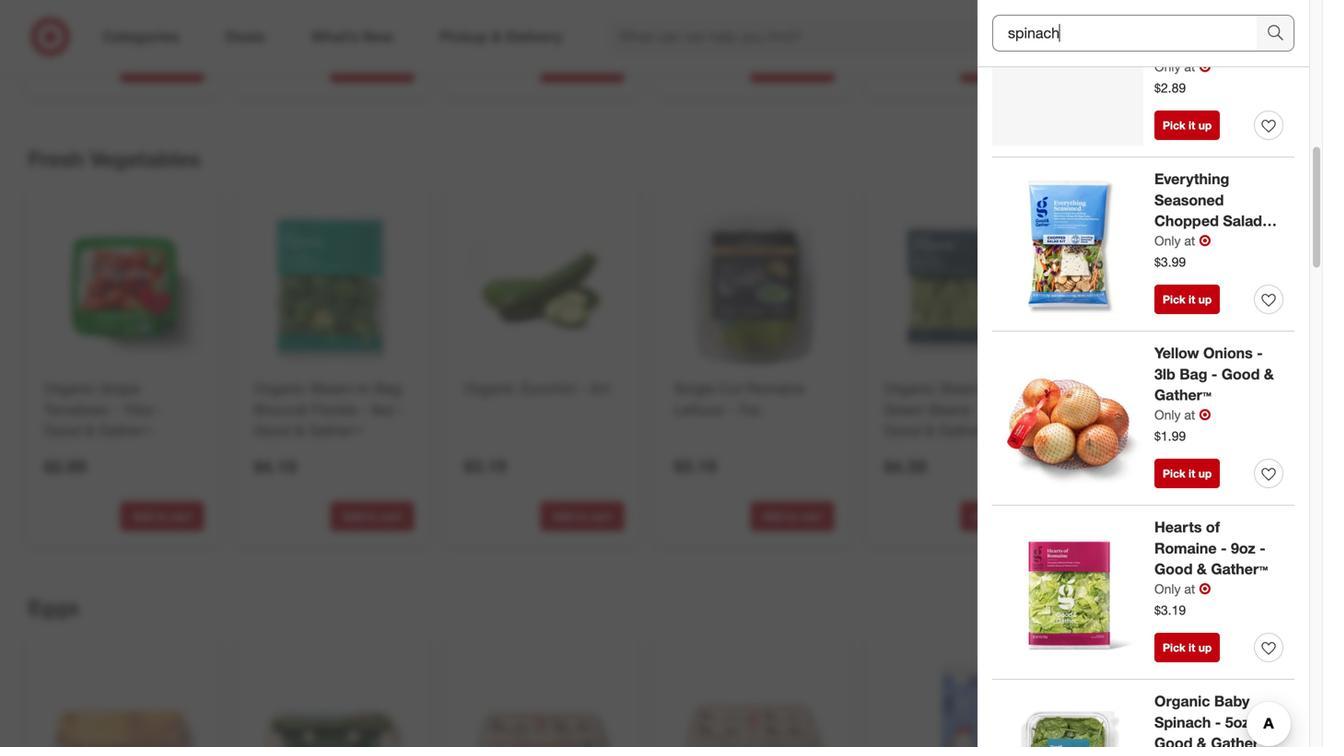 Task type: describe. For each thing, give the bounding box(es) containing it.
bag inside the yellow onions - 3lb bag - good & gather™ only at ¬
[[1180, 365, 1207, 383]]

$4.39
[[884, 456, 927, 477]]

romaine inside romaine hearts - 3ct/22oz - good & gather™ only at ¬
[[1154, 0, 1217, 14]]

2 home from the left
[[464, 38, 492, 52]]

¬ inside hearts of romaine - 9oz - good & gather™ only at ¬
[[1199, 580, 1211, 598]]

at inside the yellow onions - 3lb bag - good & gather™ only at ¬
[[1184, 407, 1195, 423]]

0 vertical spatial spinach
[[1188, 379, 1242, 397]]

organic for $4.39
[[884, 379, 936, 397]]

$1.99
[[1154, 428, 1186, 444]]

only at ¬
[[1154, 232, 1211, 250]]

10oz
[[122, 401, 154, 418]]

good inside "everything seasoned chopped salad kit - 11.57oz - good & gather™"
[[1154, 254, 1193, 272]]

good inside organic steam-in-bag broccoli florets - 9oz - good & gather™
[[254, 422, 291, 440]]

2 up from the top
[[1198, 293, 1212, 306]]

up for yellow
[[1198, 467, 1212, 481]]

vegetables
[[90, 146, 200, 172]]

¬ inside the yellow onions - 3lb bag - good & gather™ only at ¬
[[1199, 406, 1211, 424]]

organic steam-in-bag broccoli florets - 9oz - good & gather™ link
[[254, 378, 410, 441]]

dialog containing romaine hearts - 3ct/22oz - good & gather™
[[978, 0, 1323, 747]]

zucchini
[[520, 379, 576, 397]]

yellow onions - 3lb bag - good & gather™ only at ¬
[[1154, 344, 1274, 424]]

$2.89
[[1154, 80, 1186, 96]]

7oz
[[737, 401, 761, 418]]

steam- for $4.39
[[940, 379, 988, 397]]

eggs
[[28, 595, 79, 620]]

it for hearts
[[1189, 641, 1195, 655]]

pick it up button for hearts
[[1154, 633, 1220, 662]]

fresh
[[28, 146, 84, 172]]

- inside single cut romaine lettuce - 7oz
[[728, 401, 733, 418]]

pick for everything seasoned chopped salad kit - 11.57oz - good & gather™
[[1163, 293, 1186, 306]]

at inside romaine hearts - 3ct/22oz - good & gather™ only at ¬
[[1184, 59, 1195, 75]]

onions
[[1203, 344, 1253, 362]]

everything seasoned chopped salad kit - 11.57oz - good & gather™ link
[[1154, 169, 1283, 272]]

gather™ inside hearts of romaine - 9oz - good & gather™ only at ¬
[[1211, 560, 1268, 578]]

1 horizontal spatial baby
[[1214, 692, 1250, 710]]

2ct
[[589, 379, 610, 397]]

grape
[[100, 379, 140, 397]]

$4.19
[[254, 456, 296, 477]]

organic grape tomatoes - 10oz - good & gather™
[[44, 379, 163, 440]]

$3.99
[[1154, 254, 1186, 270]]

& inside organic steam-in-bag broccoli florets - 9oz - good & gather™
[[295, 422, 304, 440]]

good inside organic steam-in-bag green beans - 12oz - good & gather™
[[884, 422, 921, 440]]

4 care from the left
[[705, 38, 727, 52]]

& inside hearts of romaine - 9oz - good & gather™ only at ¬
[[1197, 560, 1207, 578]]

pick it up for romaine
[[1163, 118, 1212, 132]]

3 purchase from the left
[[940, 38, 986, 52]]

5oz for organic baby spinach - 5oz - good & gather™ link to the top
[[1104, 401, 1127, 418]]

pick for romaine hearts - 3ct/22oz - good & gather™
[[1163, 118, 1186, 132]]

3 home from the left
[[884, 38, 912, 52]]

gather™ inside organic steam-in-bag green beans - 12oz - good & gather™
[[939, 422, 992, 440]]

pick it up button for yellow
[[1154, 459, 1220, 488]]

2 purchase from the left
[[520, 38, 565, 52]]

$3.19 inside dialog
[[1154, 602, 1186, 618]]

1 home from the left
[[44, 38, 72, 52]]

gather™ inside organic steam-in-bag broccoli florets - 9oz - good & gather™
[[308, 422, 362, 440]]

shop
[[1212, 153, 1247, 171]]

shop more button
[[1212, 152, 1285, 173]]

good inside romaine hearts - 3ct/22oz - good & gather™ only at ¬
[[1229, 17, 1267, 35]]

single cut romaine lettuce - 7oz link
[[674, 378, 831, 420]]

0 vertical spatial baby
[[1150, 379, 1184, 397]]

fresh vegetables
[[28, 146, 200, 172]]

& inside "everything seasoned chopped salad kit - 11.57oz - good & gather™"
[[1197, 254, 1207, 272]]

steam- for $4.19
[[310, 379, 358, 397]]

pick it up for yellow
[[1163, 467, 1212, 481]]

3ct/22oz
[[1154, 17, 1215, 35]]

$3.49
[[1094, 455, 1137, 477]]

at inside hearts of romaine - 9oz - good & gather™ only at ¬
[[1184, 581, 1195, 597]]

good inside organic grape tomatoes - 10oz - good & gather™
[[44, 422, 81, 440]]

only inside hearts of romaine - 9oz - good & gather™ only at ¬
[[1154, 581, 1181, 597]]

cut
[[719, 379, 742, 397]]

in- for $4.39
[[988, 379, 1005, 397]]

9oz inside organic steam-in-bag broccoli florets - 9oz - good & gather™
[[371, 401, 395, 418]]

single
[[674, 379, 715, 397]]

2 pick it up from the top
[[1163, 293, 1212, 306]]

& inside romaine hearts - 3ct/22oz - good & gather™ only at ¬
[[1271, 17, 1281, 35]]

4 purchase from the left
[[730, 38, 776, 52]]

shop more
[[1212, 153, 1285, 171]]

gather™ inside "everything seasoned chopped salad kit - 11.57oz - good & gather™"
[[1211, 254, 1268, 272]]

3 care from the left
[[915, 38, 937, 52]]

What can we help you find? suggestions appear below search field
[[608, 17, 1066, 57]]

& inside organic grape tomatoes - 10oz - good & gather™
[[85, 422, 94, 440]]

more
[[1251, 153, 1285, 171]]

it for romaine
[[1189, 118, 1195, 132]]

romaine hearts - 3ct/22oz - good & gather™ link
[[1154, 0, 1283, 58]]

search
[[1054, 30, 1098, 48]]

¬ inside romaine hearts - 3ct/22oz - good & gather™ only at ¬
[[1199, 58, 1211, 76]]

1 vertical spatial spinach
[[1154, 713, 1211, 731]]

organic grape tomatoes - 10oz - good & gather™ link
[[44, 378, 200, 441]]

salad
[[1223, 212, 1262, 230]]

2 ¬ from the top
[[1199, 232, 1211, 250]]

kit
[[1154, 233, 1174, 251]]

romaine for hearts of romaine - 9oz - good & gather™ only at ¬
[[1154, 539, 1217, 557]]



Task type: locate. For each thing, give the bounding box(es) containing it.
1 vertical spatial baby
[[1214, 692, 1250, 710]]

chopped
[[1154, 212, 1219, 230]]

pick it up for hearts
[[1163, 641, 1212, 655]]

up
[[1198, 118, 1212, 132], [1198, 293, 1212, 306], [1198, 467, 1212, 481], [1198, 641, 1212, 655]]

cart
[[170, 61, 192, 75], [380, 61, 402, 75], [590, 61, 612, 75], [800, 61, 822, 75], [1010, 61, 1032, 75], [1221, 61, 1242, 75], [170, 509, 192, 523], [380, 509, 402, 523], [590, 509, 612, 523], [800, 509, 822, 523], [1010, 509, 1032, 523], [1221, 509, 1242, 523]]

4 ¬ from the top
[[1199, 580, 1211, 598]]

1 horizontal spatial in-
[[988, 379, 1005, 397]]

up down 11.57oz
[[1198, 293, 1212, 306]]

& inside the yellow onions - 3lb bag - good & gather™ only at ¬
[[1264, 365, 1274, 383]]

1 only from the top
[[1154, 59, 1181, 75]]

steam- up the beans
[[940, 379, 988, 397]]

0 horizontal spatial 9oz
[[371, 401, 395, 418]]

0 vertical spatial romaine
[[1154, 0, 1217, 14]]

9oz
[[371, 401, 395, 418], [1231, 539, 1256, 557]]

3lb
[[1154, 365, 1175, 383]]

hearts inside hearts of romaine - 9oz - good & gather™ only at ¬
[[1154, 518, 1202, 536]]

1 care from the left
[[75, 38, 96, 52]]

romaine up 3ct/22oz
[[1154, 0, 1217, 14]]

beans
[[929, 401, 970, 418]]

2 horizontal spatial bag
[[1180, 365, 1207, 383]]

only inside only at ¬
[[1154, 233, 1181, 249]]

only inside romaine hearts - 3ct/22oz - good & gather™ only at ¬
[[1154, 59, 1181, 75]]

1 vertical spatial organic baby spinach - 5oz - good & gather™
[[1154, 692, 1268, 747]]

3 ¬ from the top
[[1199, 406, 1211, 424]]

it
[[1189, 118, 1195, 132], [1189, 293, 1195, 306], [1189, 467, 1195, 481], [1189, 641, 1195, 655]]

only
[[1154, 59, 1181, 75], [1154, 233, 1181, 249], [1154, 407, 1181, 423], [1154, 581, 1181, 597]]

home
[[44, 38, 72, 52], [464, 38, 492, 52], [884, 38, 912, 52], [674, 38, 702, 52]]

2 care from the left
[[495, 38, 517, 52]]

pick it up
[[1163, 118, 1212, 132], [1163, 293, 1212, 306], [1163, 467, 1212, 481], [1163, 641, 1212, 655]]

1 horizontal spatial bag
[[1005, 379, 1032, 397]]

romaine hearts - 3ct/22oz - good & gather™ only at ¬
[[1154, 0, 1281, 76]]

1 steam- from the left
[[310, 379, 358, 397]]

in-
[[358, 379, 375, 397], [988, 379, 1005, 397]]

with
[[161, 22, 182, 36], [581, 22, 602, 36], [1002, 22, 1022, 36], [791, 23, 812, 36]]

florets
[[312, 401, 357, 418]]

add
[[133, 61, 153, 75], [343, 61, 364, 75], [553, 61, 574, 75], [763, 61, 784, 75], [973, 61, 994, 75], [1183, 61, 1204, 75], [133, 509, 153, 523], [343, 509, 364, 523], [553, 509, 574, 523], [763, 509, 784, 523], [973, 509, 994, 523], [1183, 509, 1204, 523]]

pick it up button for romaine
[[1154, 111, 1220, 140]]

2 horizontal spatial $3.19
[[1154, 602, 1186, 618]]

¬ down of
[[1199, 580, 1211, 598]]

4 pick from the top
[[1163, 641, 1186, 655]]

add to cart
[[133, 61, 192, 75], [343, 61, 402, 75], [553, 61, 612, 75], [763, 61, 822, 75], [973, 61, 1032, 75], [1183, 61, 1242, 75], [133, 509, 192, 523], [343, 509, 402, 523], [553, 509, 612, 523], [763, 509, 822, 523], [973, 509, 1032, 523], [1183, 509, 1242, 523]]

steam-
[[310, 379, 358, 397], [940, 379, 988, 397]]

1 horizontal spatial $3.19
[[674, 455, 717, 477]]

gather™ inside the yellow onions - 3lb bag - good & gather™ only at ¬
[[1154, 386, 1211, 404]]

single cut romaine lettuce - 7oz image
[[670, 203, 834, 367], [670, 203, 834, 367]]

$3.19 for organic zucchini - 2ct
[[464, 455, 507, 477]]

only inside the yellow onions - 3lb bag - good & gather™ only at ¬
[[1154, 407, 1181, 423]]

care
[[75, 38, 96, 52], [495, 38, 517, 52], [915, 38, 937, 52], [705, 38, 727, 52]]

organic for $2.99
[[44, 379, 96, 397]]

of
[[1206, 518, 1220, 536]]

everything seasoned chopped salad kit - 11.57oz - good & gather™
[[1154, 170, 1268, 272]]

lettuce
[[674, 401, 724, 418]]

cage-free fresh grade a large brown eggs - 12ct - good & gather™ image
[[40, 651, 204, 747], [40, 651, 204, 747]]

organic
[[44, 379, 96, 397], [254, 379, 306, 397], [464, 379, 516, 397], [884, 379, 936, 397], [1094, 379, 1146, 397], [1154, 692, 1210, 710]]

bag
[[1180, 365, 1207, 383], [375, 379, 401, 397], [1005, 379, 1032, 397]]

0 vertical spatial organic baby spinach - 5oz - good & gather™
[[1094, 379, 1250, 418]]

in- inside organic steam-in-bag green beans - 12oz - good & gather™
[[988, 379, 1005, 397]]

gather™ inside organic grape tomatoes - 10oz - good & gather™
[[98, 422, 152, 440]]

3 pick from the top
[[1163, 467, 1186, 481]]

1 vertical spatial organic baby spinach - 5oz - good & gather™ link
[[1154, 691, 1283, 747]]

0 horizontal spatial in-
[[358, 379, 375, 397]]

steam- inside organic steam-in-bag broccoli florets - 9oz - good & gather™
[[310, 379, 358, 397]]

0 horizontal spatial hearts
[[1154, 518, 1202, 536]]

good inside the yellow onions - 3lb bag - good & gather™ only at ¬
[[1222, 365, 1260, 383]]

hearts of romaine - 9oz - good & gather™ image
[[992, 517, 1143, 668], [992, 517, 1143, 668]]

it up everything
[[1189, 118, 1195, 132]]

hearts of romaine - 9oz - good & gather™ only at ¬
[[1154, 518, 1268, 598]]

4 at from the top
[[1184, 581, 1195, 597]]

4 pick it up button from the top
[[1154, 633, 1220, 662]]

cage-free large white fresh grade a eggs (ca sefs compliant) - 24oz/12ct - good & gather™ (packaging may vary) image
[[460, 651, 624, 747], [460, 651, 624, 747]]

1 purchase from the left
[[99, 38, 145, 52]]

¬ down 3ct/22oz
[[1199, 58, 1211, 76]]

4 it from the top
[[1189, 641, 1195, 655]]

organic inside organic steam-in-bag broccoli florets - 9oz - good & gather™
[[254, 379, 306, 397]]

¬ down onions
[[1199, 406, 1211, 424]]

organic baby spinach - 5oz - good & gather™ link
[[1094, 378, 1251, 420], [1154, 691, 1283, 747]]

& inside organic steam-in-bag green beans - 12oz - good & gather™
[[925, 422, 935, 440]]

gather™ inside romaine hearts - 3ct/22oz - good & gather™ only at ¬
[[1154, 38, 1211, 56]]

everything seasoned chopped salad kit - 11.57oz - good & gather™ image
[[992, 169, 1143, 320], [992, 169, 1143, 320]]

organic baby spinach - 5oz - good & gather™
[[1094, 379, 1250, 418], [1154, 692, 1268, 747]]

up down hearts of romaine - 9oz - good & gather™ only at ¬
[[1198, 641, 1212, 655]]

organic zucchini - 2ct image
[[460, 203, 624, 367], [460, 203, 624, 367]]

dialog
[[978, 0, 1323, 747]]

-
[[1272, 0, 1278, 14], [1219, 17, 1225, 35], [1178, 233, 1184, 251], [1246, 233, 1252, 251], [1257, 344, 1263, 362], [1211, 365, 1217, 383], [580, 379, 585, 397], [112, 401, 118, 418], [158, 401, 163, 418], [361, 401, 367, 418], [399, 401, 405, 418], [728, 401, 733, 418], [975, 401, 980, 418], [1020, 401, 1026, 418], [1094, 401, 1100, 418], [1132, 401, 1137, 418], [1221, 539, 1227, 557], [1260, 539, 1266, 557], [1215, 713, 1221, 731], [1254, 713, 1260, 731]]

$2.99
[[44, 456, 86, 477]]

3 only from the top
[[1154, 407, 1181, 423]]

organic zucchini - 2ct
[[464, 379, 610, 397]]

organic for $3.49
[[1094, 379, 1146, 397]]

organic inside organic steam-in-bag green beans - 12oz - good & gather™
[[884, 379, 936, 397]]

$15
[[62, 22, 80, 36], [482, 22, 500, 36], [902, 22, 920, 36], [692, 23, 710, 36]]

1 in- from the left
[[358, 379, 375, 397]]

0 vertical spatial organic baby spinach - 5oz - good & gather™ link
[[1094, 378, 1251, 420]]

only up $2.89
[[1154, 59, 1181, 75]]

9oz inside hearts of romaine - 9oz - good & gather™ only at ¬
[[1231, 539, 1256, 557]]

only down hearts of romaine - 9oz - good & gather™ link
[[1154, 581, 1181, 597]]

at down chopped
[[1184, 233, 1195, 249]]

$15 target giftcard with $50 home care purchase button
[[44, 21, 204, 52], [464, 21, 624, 52], [884, 21, 1044, 52], [674, 22, 834, 52]]

5oz
[[1104, 401, 1127, 418], [1225, 713, 1250, 731]]

pick for yellow onions - 3lb bag - good & gather™
[[1163, 467, 1186, 481]]

1 pick it up button from the top
[[1154, 111, 1220, 140]]

yellow onions - 3lb bag - good & gather™ link
[[1154, 343, 1283, 406]]

1 horizontal spatial steam-
[[940, 379, 988, 397]]

1 up from the top
[[1198, 118, 1212, 132]]

1 horizontal spatial 9oz
[[1231, 539, 1256, 557]]

up up of
[[1198, 467, 1212, 481]]

1 vertical spatial hearts
[[1154, 518, 1202, 536]]

cage-free large white fresh grade a eggs (ca sefs compliant) - 36oz/18ct - good & gather™ (packaging may vary) image
[[670, 651, 834, 747], [670, 651, 834, 747]]

romaine
[[1154, 0, 1217, 14], [746, 379, 805, 397], [1154, 539, 1217, 557]]

broccoli
[[254, 401, 308, 418]]

it down hearts of romaine - 9oz - good & gather™ only at ¬
[[1189, 641, 1195, 655]]

only up $1.99
[[1154, 407, 1181, 423]]

$3.19
[[464, 455, 507, 477], [674, 455, 717, 477], [1154, 602, 1186, 618]]

at
[[1184, 59, 1195, 75], [1184, 233, 1195, 249], [1184, 407, 1195, 423], [1184, 581, 1195, 597]]

eggland's best cage-free grade a large brown eggs - 12ct image
[[1090, 651, 1254, 747], [1090, 651, 1254, 747]]

2 at from the top
[[1184, 233, 1195, 249]]

organic steam-in-bag green beans - 12oz - good & gather™ link
[[884, 378, 1041, 441]]

1 vertical spatial romaine
[[746, 379, 805, 397]]

it right $3.49
[[1189, 467, 1195, 481]]

0 horizontal spatial 5oz
[[1104, 401, 1127, 418]]

organic steam-in-bag broccoli florets - 9oz - good & gather™
[[254, 379, 405, 440]]

&
[[1271, 17, 1281, 35], [1197, 254, 1207, 272], [1264, 365, 1274, 383], [1183, 401, 1192, 418], [85, 422, 94, 440], [295, 422, 304, 440], [925, 422, 935, 440], [1197, 560, 1207, 578], [1197, 734, 1207, 747]]

hearts
[[1221, 0, 1268, 14], [1154, 518, 1202, 536]]

5oz inside dialog
[[1225, 713, 1250, 731]]

steam- inside organic steam-in-bag green beans - 12oz - good & gather™
[[940, 379, 988, 397]]

$15 target giftcard with $50 home care purchase
[[44, 22, 203, 52], [464, 22, 623, 52], [884, 22, 1043, 52], [674, 23, 833, 52]]

0 horizontal spatial baby
[[1150, 379, 1184, 397]]

romaine inside single cut romaine lettuce - 7oz
[[746, 379, 805, 397]]

at down hearts of romaine - 9oz - good & gather™ link
[[1184, 581, 1195, 597]]

5oz for bottom organic baby spinach - 5oz - good & gather™ link
[[1225, 713, 1250, 731]]

organic steam-in-bag broccoli florets - 9oz - good & gather™ image
[[250, 203, 414, 367], [250, 203, 414, 367]]

romaine for single cut romaine lettuce - 7oz
[[746, 379, 805, 397]]

up for hearts
[[1198, 641, 1212, 655]]

bag for $4.19
[[375, 379, 401, 397]]

gather™
[[1154, 38, 1211, 56], [1211, 254, 1268, 272], [1154, 386, 1211, 404], [1196, 401, 1250, 418], [98, 422, 152, 440], [308, 422, 362, 440], [939, 422, 992, 440], [1211, 560, 1268, 578], [1211, 734, 1268, 747]]

target
[[83, 22, 113, 36], [503, 22, 533, 36], [923, 22, 953, 36], [713, 23, 743, 36]]

0 horizontal spatial $3.19
[[464, 455, 507, 477]]

1 horizontal spatial hearts
[[1221, 0, 1268, 14]]

3 pick it up from the top
[[1163, 467, 1212, 481]]

1 horizontal spatial 5oz
[[1225, 713, 1250, 731]]

0 horizontal spatial steam-
[[310, 379, 358, 397]]

organic grape tomatoes - 10oz - good & gather™ image
[[40, 203, 204, 367], [40, 203, 204, 367]]

1 pick from the top
[[1163, 118, 1186, 132]]

yellow
[[1154, 344, 1199, 362]]

$3.19 for single cut romaine lettuce - 7oz
[[674, 455, 717, 477]]

0 vertical spatial 5oz
[[1104, 401, 1127, 418]]

pick for hearts of romaine - 9oz - good & gather™
[[1163, 641, 1186, 655]]

add to cart button
[[120, 53, 204, 83], [330, 53, 414, 83], [540, 53, 624, 83], [750, 53, 834, 83], [960, 53, 1044, 83], [1171, 53, 1254, 83], [120, 502, 204, 531], [330, 502, 414, 531], [540, 502, 624, 531], [750, 502, 834, 531], [960, 502, 1044, 531], [1171, 502, 1254, 531]]

0 horizontal spatial bag
[[375, 379, 401, 397]]

bag inside organic steam-in-bag green beans - 12oz - good & gather™
[[1005, 379, 1032, 397]]

seasoned
[[1154, 191, 1224, 209]]

up for romaine
[[1198, 118, 1212, 132]]

spinach
[[1188, 379, 1242, 397], [1154, 713, 1211, 731]]

3 it from the top
[[1189, 467, 1195, 481]]

at up $2.89
[[1184, 59, 1195, 75]]

3 at from the top
[[1184, 407, 1195, 423]]

bag for $4.39
[[1005, 379, 1032, 397]]

cage-free liquid egg whites - 32oz - good & gather™ image
[[880, 651, 1044, 747], [880, 651, 1044, 747]]

yellow onions - 3lb bag - good & gather™ image
[[992, 343, 1143, 494], [992, 343, 1143, 494]]

at inside only at ¬
[[1184, 233, 1195, 249]]

to
[[157, 61, 167, 75], [367, 61, 377, 75], [577, 61, 587, 75], [787, 61, 797, 75], [997, 61, 1007, 75], [1207, 61, 1217, 75], [157, 509, 167, 523], [367, 509, 377, 523], [577, 509, 587, 523], [787, 509, 797, 523], [997, 509, 1007, 523], [1207, 509, 1217, 523]]

1 at from the top
[[1184, 59, 1195, 75]]

organic inside organic grape tomatoes - 10oz - good & gather™
[[44, 379, 96, 397]]

at up $1.99
[[1184, 407, 1195, 423]]

bag inside organic steam-in-bag broccoli florets - 9oz - good & gather™
[[375, 379, 401, 397]]

2 in- from the left
[[988, 379, 1005, 397]]

4 pick it up from the top
[[1163, 641, 1212, 655]]

romaine down of
[[1154, 539, 1217, 557]]

single cut romaine lettuce - 7oz
[[674, 379, 805, 418]]

organic cage-free fresh grade a large brown eggs - 12ct - good & gather™ image
[[250, 651, 414, 747], [250, 651, 414, 747]]

12oz
[[984, 401, 1016, 418]]

2 it from the top
[[1189, 293, 1195, 306]]

1 ¬ from the top
[[1199, 58, 1211, 76]]

it up "yellow"
[[1189, 293, 1195, 306]]

tomatoes
[[44, 401, 108, 418]]

organic baby spinach - 5oz - good & gather™ image
[[1090, 203, 1254, 367], [1090, 203, 1254, 367], [992, 691, 1143, 747], [992, 691, 1143, 747]]

giftcard
[[116, 22, 158, 36], [536, 22, 578, 36], [957, 22, 998, 36], [747, 23, 788, 36]]

4 up from the top
[[1198, 641, 1212, 655]]

2 vertical spatial romaine
[[1154, 539, 1217, 557]]

3 up from the top
[[1198, 467, 1212, 481]]

Find items for Pickup search field
[[993, 16, 1257, 51]]

in- inside organic steam-in-bag broccoli florets - 9oz - good & gather™
[[358, 379, 375, 397]]

romaine inside hearts of romaine - 9oz - good & gather™ only at ¬
[[1154, 539, 1217, 557]]

pick
[[1163, 118, 1186, 132], [1163, 293, 1186, 306], [1163, 467, 1186, 481], [1163, 641, 1186, 655]]

organic steam-in-bag green beans - 12oz - good & gather™ image
[[880, 203, 1044, 367], [880, 203, 1044, 367]]

in- for $4.19
[[358, 379, 375, 397]]

2 only from the top
[[1154, 233, 1181, 249]]

2 steam- from the left
[[940, 379, 988, 397]]

green
[[884, 401, 925, 418]]

organic for $4.19
[[254, 379, 306, 397]]

good
[[1229, 17, 1267, 35], [1154, 254, 1193, 272], [1222, 365, 1260, 383], [1141, 401, 1179, 418], [44, 422, 81, 440], [254, 422, 291, 440], [884, 422, 921, 440], [1154, 560, 1193, 578], [1154, 734, 1193, 747]]

search button
[[1054, 17, 1098, 61]]

good inside hearts of romaine - 9oz - good & gather™ only at ¬
[[1154, 560, 1193, 578]]

1 pick it up from the top
[[1163, 118, 1212, 132]]

hearts of romaine - 9oz - good & gather™ link
[[1154, 517, 1283, 580]]

1 vertical spatial 9oz
[[1231, 539, 1256, 557]]

steam- up florets
[[310, 379, 358, 397]]

hearts inside romaine hearts - 3ct/22oz - good & gather™ only at ¬
[[1221, 0, 1268, 14]]

$50
[[185, 22, 203, 36], [605, 22, 623, 36], [1025, 22, 1043, 36], [815, 23, 833, 36]]

11.57oz
[[1188, 233, 1242, 251]]

1 it from the top
[[1189, 118, 1195, 132]]

3 pick it up button from the top
[[1154, 459, 1220, 488]]

2 pick from the top
[[1163, 293, 1186, 306]]

only up $3.99
[[1154, 233, 1181, 249]]

0 vertical spatial 9oz
[[371, 401, 395, 418]]

organic for $3.19
[[464, 379, 516, 397]]

organic steam-in-bag green beans - 12oz - good & gather™
[[884, 379, 1032, 440]]

everything
[[1154, 170, 1229, 188]]

pick it up button
[[1154, 111, 1220, 140], [1154, 285, 1220, 314], [1154, 459, 1220, 488], [1154, 633, 1220, 662]]

0 vertical spatial hearts
[[1221, 0, 1268, 14]]

4 home from the left
[[674, 38, 702, 52]]

it for yellow
[[1189, 467, 1195, 481]]

up up everything
[[1198, 118, 1212, 132]]

organic zucchini - 2ct link
[[464, 378, 621, 399]]

¬ down chopped
[[1199, 232, 1211, 250]]

romaine up 7oz
[[746, 379, 805, 397]]

1 vertical spatial 5oz
[[1225, 713, 1250, 731]]

baby
[[1150, 379, 1184, 397], [1214, 692, 1250, 710]]

2 pick it up button from the top
[[1154, 285, 1220, 314]]

purchase
[[99, 38, 145, 52], [520, 38, 565, 52], [940, 38, 986, 52], [730, 38, 776, 52]]

4 only from the top
[[1154, 581, 1181, 597]]



Task type: vqa. For each thing, say whether or not it's contained in the screenshot.


